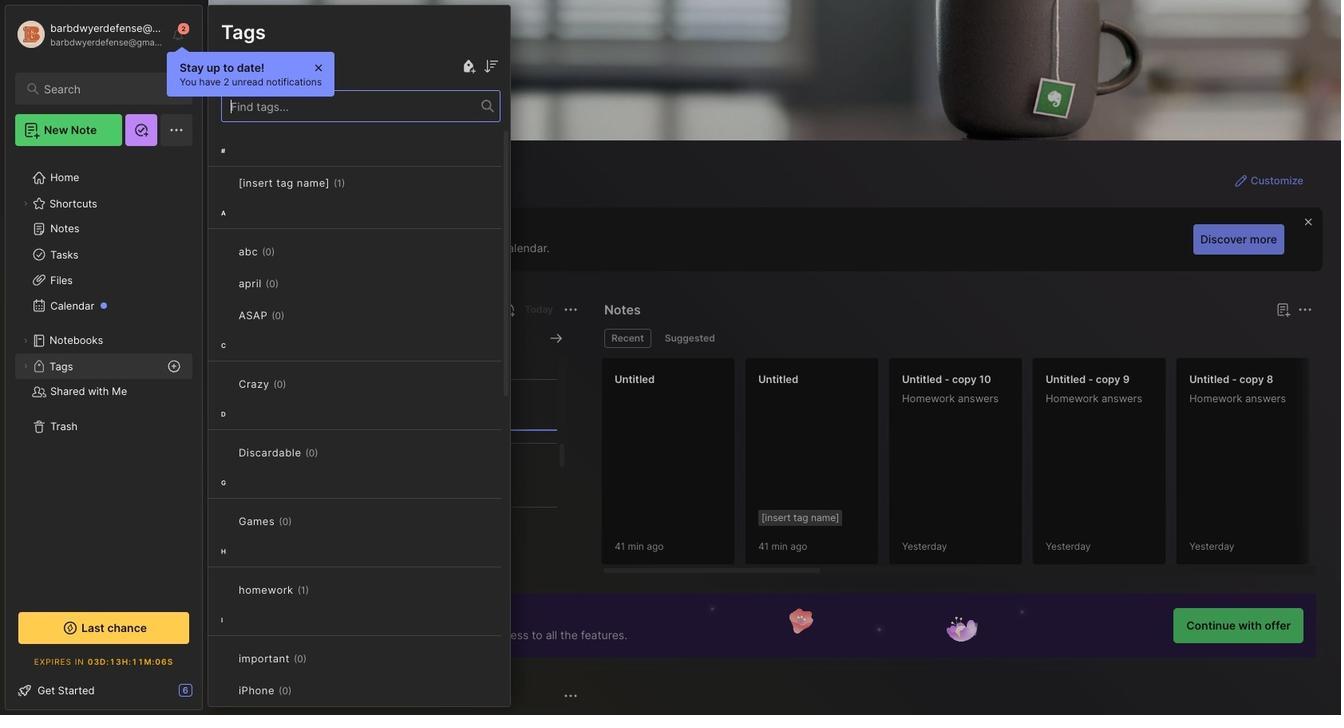 Task type: vqa. For each thing, say whether or not it's contained in the screenshot.
leftmost ROW GROUP
yes



Task type: describe. For each thing, give the bounding box(es) containing it.
expand notebooks image
[[21, 336, 30, 346]]

0 horizontal spatial row group
[[208, 135, 510, 715]]

new task image
[[500, 302, 516, 318]]

tree inside main element
[[6, 156, 202, 595]]

click to collapse image
[[202, 686, 214, 705]]

2 vertical spatial tag actions image
[[292, 684, 317, 697]]

1 tab from the left
[[604, 329, 651, 348]]

Sort field
[[482, 57, 501, 76]]

1 vertical spatial tag actions image
[[292, 515, 317, 528]]

Help and Learning task checklist field
[[6, 678, 202, 704]]

Find tags… text field
[[222, 95, 482, 117]]

expand tags image
[[21, 362, 30, 371]]

main element
[[0, 0, 208, 715]]

sort options image
[[482, 57, 501, 76]]



Task type: locate. For each thing, give the bounding box(es) containing it.
tab
[[604, 329, 651, 348], [658, 329, 722, 348]]

0 horizontal spatial tab
[[604, 329, 651, 348]]

tooltip
[[167, 46, 335, 97]]

0 vertical spatial tag actions image
[[279, 277, 304, 290]]

tag actions image
[[285, 309, 310, 322], [292, 515, 317, 528], [292, 684, 317, 697]]

tag actions image
[[279, 277, 304, 290], [309, 584, 335, 597]]

create new tag image
[[459, 57, 478, 76]]

tab list
[[604, 329, 1310, 348]]

row group
[[208, 135, 510, 715], [601, 358, 1342, 575]]

1 horizontal spatial row group
[[601, 358, 1342, 575]]

None search field
[[44, 79, 178, 98]]

1 horizontal spatial tag actions image
[[309, 584, 335, 597]]

1 vertical spatial tag actions image
[[309, 584, 335, 597]]

Tag actions field
[[279, 275, 304, 291], [285, 307, 310, 323], [292, 513, 317, 529], [309, 582, 335, 598], [292, 683, 317, 699]]

none search field inside main element
[[44, 79, 178, 98]]

tree
[[6, 156, 202, 595]]

0 horizontal spatial tag actions image
[[279, 277, 304, 290]]

Account field
[[15, 18, 163, 50]]

Search text field
[[44, 81, 178, 97]]

2 tab from the left
[[658, 329, 722, 348]]

0 vertical spatial tag actions image
[[285, 309, 310, 322]]

1 horizontal spatial tab
[[658, 329, 722, 348]]



